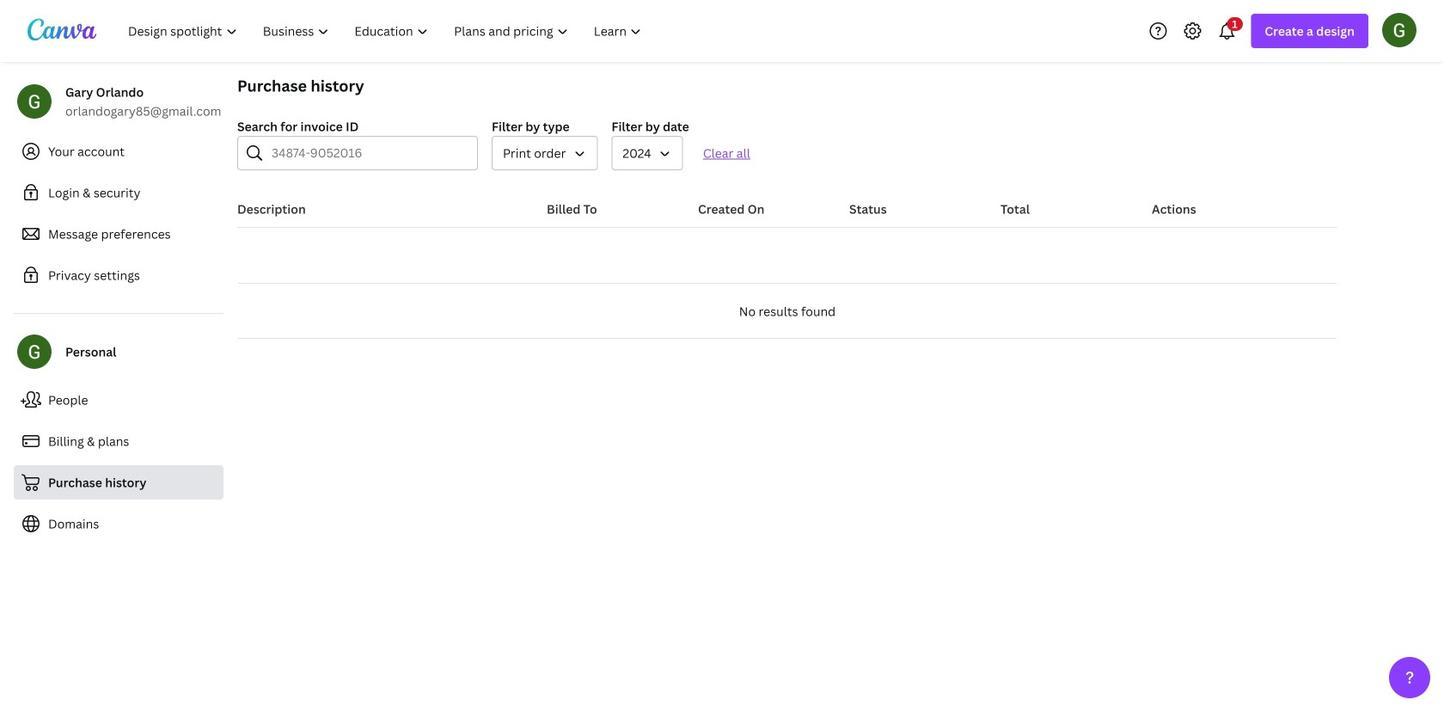 Task type: describe. For each thing, give the bounding box(es) containing it.
34874-9052016 text field
[[272, 137, 467, 169]]



Task type: locate. For each thing, give the bounding box(es) containing it.
None button
[[492, 136, 598, 170], [612, 136, 683, 170], [492, 136, 598, 170], [612, 136, 683, 170]]

top level navigation element
[[117, 14, 657, 48]]

gary orlando image
[[1383, 13, 1417, 47]]



Task type: vqa. For each thing, say whether or not it's contained in the screenshot.
the bottommost you
no



